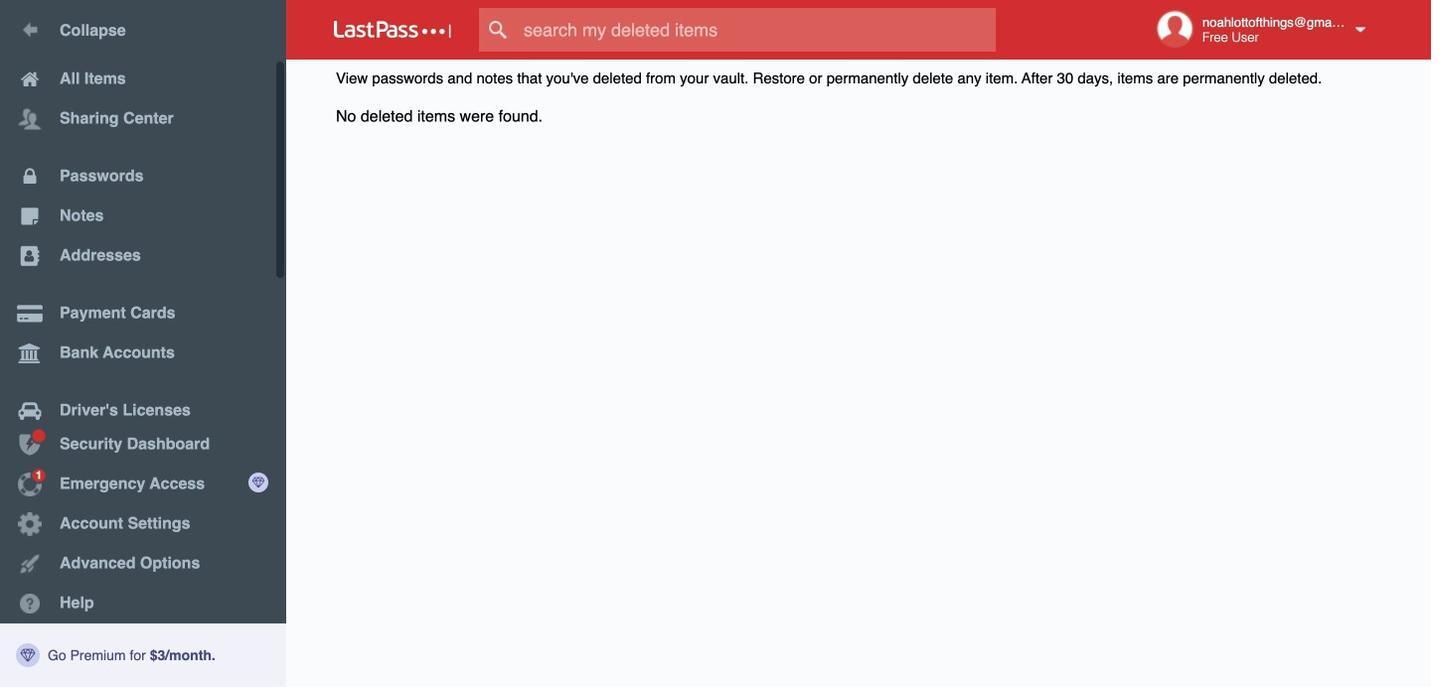 Task type: locate. For each thing, give the bounding box(es) containing it.
search my deleted items text field
[[479, 8, 1035, 52]]

main navigation navigation
[[0, 0, 286, 688]]

lastpass image
[[334, 21, 451, 39]]

Search search field
[[479, 8, 1035, 52]]



Task type: vqa. For each thing, say whether or not it's contained in the screenshot.
Search SEARCH FIELD
yes



